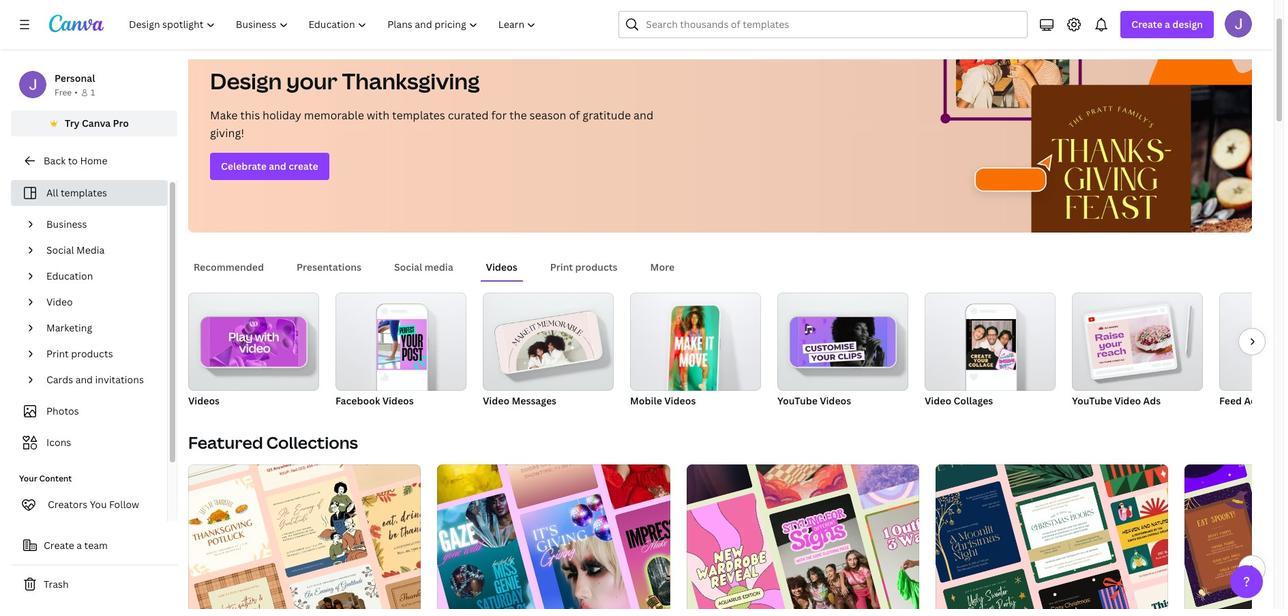 Task type: locate. For each thing, give the bounding box(es) containing it.
youtube video ad image
[[1072, 293, 1203, 391], [1087, 314, 1174, 370]]

create for create a team
[[44, 539, 74, 552]]

print inside button
[[550, 261, 573, 274]]

trash
[[44, 578, 69, 591]]

print products
[[550, 261, 618, 274], [46, 347, 113, 360]]

invitations
[[95, 373, 144, 386]]

feed ad video link
[[1220, 293, 1284, 410]]

1 horizontal spatial create
[[1132, 18, 1163, 31]]

more button
[[645, 254, 680, 280]]

video left messages
[[483, 394, 510, 407]]

featured
[[188, 431, 263, 454]]

1 vertical spatial and
[[269, 160, 286, 173]]

1 horizontal spatial print products
[[550, 261, 618, 274]]

youtube video ads link
[[1072, 293, 1203, 410]]

free
[[55, 87, 72, 98]]

video message image
[[483, 293, 614, 391], [502, 312, 595, 373]]

messages
[[512, 394, 557, 407]]

templates right all
[[61, 186, 107, 199]]

cards and invitations
[[46, 373, 144, 386]]

jacob simon image
[[1225, 10, 1252, 38]]

and inside celebrate and create link
[[269, 160, 286, 173]]

create for create a design
[[1132, 18, 1163, 31]]

a for team
[[77, 539, 82, 552]]

0 horizontal spatial a
[[77, 539, 82, 552]]

1 vertical spatial print
[[46, 347, 69, 360]]

templates down thanksgiving
[[392, 108, 445, 123]]

and
[[634, 108, 654, 123], [269, 160, 286, 173], [75, 373, 93, 386]]

marketing link
[[41, 315, 159, 341]]

video collage image
[[925, 293, 1056, 391], [966, 319, 1016, 370]]

0 horizontal spatial youtube
[[778, 394, 818, 407]]

facebook videos link
[[336, 293, 467, 410]]

1 vertical spatial products
[[71, 347, 113, 360]]

0 horizontal spatial templates
[[61, 186, 107, 199]]

templates
[[392, 108, 445, 123], [61, 186, 107, 199]]

you
[[90, 498, 107, 511]]

video collages link
[[925, 293, 1056, 410]]

gratitude
[[583, 108, 631, 123]]

print right videos button
[[550, 261, 573, 274]]

and inside the make this holiday memorable with templates curated for the season of gratitude and giving!
[[634, 108, 654, 123]]

2 vertical spatial and
[[75, 373, 93, 386]]

create
[[289, 160, 318, 173]]

1 horizontal spatial a
[[1165, 18, 1170, 31]]

videos for youtube videos
[[820, 394, 851, 407]]

products for the print products link
[[71, 347, 113, 360]]

youtube video image
[[778, 293, 908, 391], [799, 317, 887, 367]]

ads
[[1144, 394, 1161, 407]]

products inside button
[[575, 261, 618, 274]]

print products button
[[545, 254, 623, 280]]

social media button
[[389, 254, 459, 280]]

0 vertical spatial print
[[550, 261, 573, 274]]

None search field
[[619, 11, 1028, 38]]

recommended button
[[188, 254, 269, 280]]

print
[[550, 261, 573, 274], [46, 347, 69, 360]]

video up marketing
[[46, 295, 73, 308]]

a inside the create a design dropdown button
[[1165, 18, 1170, 31]]

pro
[[113, 117, 129, 130]]

your
[[19, 473, 37, 484]]

create inside button
[[44, 539, 74, 552]]

2 youtube from the left
[[1072, 394, 1112, 407]]

mobile videos link
[[630, 293, 761, 410]]

mobile video image right mobile
[[668, 305, 720, 399]]

social inside social media button
[[394, 261, 422, 274]]

print products inside button
[[550, 261, 618, 274]]

0 horizontal spatial print
[[46, 347, 69, 360]]

0 horizontal spatial and
[[75, 373, 93, 386]]

video messages link
[[483, 293, 614, 410]]

0 vertical spatial a
[[1165, 18, 1170, 31]]

facebook video image
[[336, 293, 467, 391], [377, 319, 427, 370]]

1 vertical spatial templates
[[61, 186, 107, 199]]

giving!
[[210, 125, 244, 141]]

and for cards and invitations
[[75, 373, 93, 386]]

•
[[75, 87, 78, 98]]

your content
[[19, 473, 72, 484]]

of
[[569, 108, 580, 123]]

0 vertical spatial create
[[1132, 18, 1163, 31]]

products
[[575, 261, 618, 274], [71, 347, 113, 360]]

1 horizontal spatial print
[[550, 261, 573, 274]]

video right ad
[[1259, 394, 1284, 407]]

products left more
[[575, 261, 618, 274]]

design your thanksgiving image
[[925, 14, 1252, 233]]

1 horizontal spatial youtube
[[1072, 394, 1112, 407]]

0 vertical spatial print products
[[550, 261, 618, 274]]

1 vertical spatial social
[[394, 261, 422, 274]]

celebrate and create
[[221, 160, 318, 173]]

celebrate
[[221, 160, 267, 173]]

print for print products button
[[550, 261, 573, 274]]

templates inside the make this holiday memorable with templates curated for the season of gratitude and giving!
[[392, 108, 445, 123]]

follow
[[109, 498, 139, 511]]

and for celebrate and create
[[269, 160, 286, 173]]

video left collages
[[925, 394, 952, 407]]

0 horizontal spatial products
[[71, 347, 113, 360]]

media
[[425, 261, 453, 274]]

video for video messages
[[483, 394, 510, 407]]

to
[[68, 154, 78, 167]]

and inside cards and invitations link
[[75, 373, 93, 386]]

1 vertical spatial a
[[77, 539, 82, 552]]

products up cards and invitations
[[71, 347, 113, 360]]

and right gratitude at the top of the page
[[634, 108, 654, 123]]

team
[[84, 539, 108, 552]]

holiday
[[263, 108, 301, 123]]

youtube video ad image up youtube video ads
[[1087, 314, 1174, 370]]

2 horizontal spatial and
[[634, 108, 654, 123]]

video collages
[[925, 394, 993, 407]]

0 vertical spatial social
[[46, 243, 74, 256]]

a left team
[[77, 539, 82, 552]]

canva
[[82, 117, 111, 130]]

0 vertical spatial and
[[634, 108, 654, 123]]

facebook
[[336, 394, 380, 407]]

0 vertical spatial products
[[575, 261, 618, 274]]

0 horizontal spatial social
[[46, 243, 74, 256]]

create
[[1132, 18, 1163, 31], [44, 539, 74, 552]]

print up cards
[[46, 347, 69, 360]]

a
[[1165, 18, 1170, 31], [77, 539, 82, 552]]

create a team
[[44, 539, 108, 552]]

more
[[650, 261, 675, 274]]

create inside dropdown button
[[1132, 18, 1163, 31]]

1 vertical spatial print products
[[46, 347, 113, 360]]

0 horizontal spatial print products
[[46, 347, 113, 360]]

a inside the create a team button
[[77, 539, 82, 552]]

for
[[491, 108, 507, 123]]

design
[[1173, 18, 1203, 31]]

social for social media
[[394, 261, 422, 274]]

create a team button
[[11, 532, 177, 559]]

1 horizontal spatial social
[[394, 261, 422, 274]]

1 horizontal spatial products
[[575, 261, 618, 274]]

social left 'media'
[[394, 261, 422, 274]]

videos for mobile videos
[[665, 394, 696, 407]]

youtube for youtube videos
[[778, 394, 818, 407]]

0 horizontal spatial create
[[44, 539, 74, 552]]

social down business
[[46, 243, 74, 256]]

videos button
[[481, 254, 523, 280]]

design
[[210, 66, 282, 95]]

and right cards
[[75, 373, 93, 386]]

the
[[510, 108, 527, 123]]

1 horizontal spatial templates
[[392, 108, 445, 123]]

1 horizontal spatial and
[[269, 160, 286, 173]]

business link
[[41, 211, 159, 237]]

video inside "link"
[[925, 394, 952, 407]]

education
[[46, 269, 93, 282]]

top level navigation element
[[120, 11, 548, 38]]

1 youtube from the left
[[778, 394, 818, 407]]

back to home
[[44, 154, 107, 167]]

create left team
[[44, 539, 74, 552]]

1 vertical spatial create
[[44, 539, 74, 552]]

videos
[[486, 261, 518, 274], [188, 394, 220, 407], [382, 394, 414, 407], [665, 394, 696, 407], [820, 394, 851, 407]]

social inside social media link
[[46, 243, 74, 256]]

create left "design"
[[1132, 18, 1163, 31]]

video image
[[188, 293, 319, 391], [210, 317, 298, 367]]

0 vertical spatial templates
[[392, 108, 445, 123]]

presentations
[[297, 261, 361, 274]]

a left "design"
[[1165, 18, 1170, 31]]

and left create at the top left
[[269, 160, 286, 173]]

create a design button
[[1121, 11, 1214, 38]]

print for the print products link
[[46, 347, 69, 360]]

youtube videos
[[778, 394, 851, 407]]

mobile video image inside mobile videos link
[[668, 305, 720, 399]]

business
[[46, 218, 87, 231]]

video
[[46, 295, 73, 308], [483, 394, 510, 407], [925, 394, 952, 407], [1115, 394, 1141, 407], [1259, 394, 1284, 407]]

social media link
[[41, 237, 159, 263]]

mobile video image
[[630, 293, 761, 391], [668, 305, 720, 399]]



Task type: vqa. For each thing, say whether or not it's contained in the screenshot.
"Print" inside the THE PRINT PRODUCTS Link
yes



Task type: describe. For each thing, give the bounding box(es) containing it.
videos link
[[188, 293, 319, 410]]

a for design
[[1165, 18, 1170, 31]]

social for social media
[[46, 243, 74, 256]]

curated
[[448, 108, 489, 123]]

video for video
[[46, 295, 73, 308]]

media
[[76, 243, 105, 256]]

free •
[[55, 87, 78, 98]]

personal
[[55, 72, 95, 85]]

video image inside videos link
[[210, 317, 298, 367]]

make this holiday memorable with templates curated for the season of gratitude and giving!
[[210, 108, 654, 141]]

design your thanksgiving
[[210, 66, 480, 95]]

home
[[80, 154, 107, 167]]

videos inside button
[[486, 261, 518, 274]]

creators
[[48, 498, 88, 511]]

ad
[[1244, 394, 1257, 407]]

back
[[44, 154, 66, 167]]

try canva pro button
[[11, 110, 177, 136]]

print products link
[[41, 341, 159, 367]]

youtube videos link
[[778, 293, 908, 410]]

your
[[286, 66, 338, 95]]

collections
[[266, 431, 358, 454]]

feed ad video
[[1220, 394, 1284, 407]]

season
[[530, 108, 566, 123]]

social media
[[394, 261, 453, 274]]

mobile
[[630, 394, 662, 407]]

video left ads
[[1115, 394, 1141, 407]]

collages
[[954, 394, 993, 407]]

content
[[39, 473, 72, 484]]

Search search field
[[646, 12, 1019, 38]]

icons
[[46, 436, 71, 449]]

presentations button
[[291, 254, 367, 280]]

youtube video ad image up ads
[[1072, 293, 1203, 391]]

creators you follow
[[48, 498, 139, 511]]

trash link
[[11, 571, 177, 598]]

print products for print products button
[[550, 261, 618, 274]]

education link
[[41, 263, 159, 289]]

mobile videos
[[630, 394, 696, 407]]

products for print products button
[[575, 261, 618, 274]]

youtube video ads
[[1072, 394, 1161, 407]]

recommended
[[194, 261, 264, 274]]

make
[[210, 108, 238, 123]]

1
[[91, 87, 95, 98]]

thanksgiving
[[342, 66, 480, 95]]

facebook videos
[[336, 394, 414, 407]]

print products for the print products link
[[46, 347, 113, 360]]

featured collections
[[188, 431, 358, 454]]

memorable
[[304, 108, 364, 123]]

social media
[[46, 243, 105, 256]]

feed
[[1220, 394, 1242, 407]]

back to home link
[[11, 147, 177, 175]]

video collage image inside "video collages" "link"
[[966, 319, 1016, 370]]

video for video collages
[[925, 394, 952, 407]]

photos
[[46, 404, 79, 417]]

create a design
[[1132, 18, 1203, 31]]

video link
[[41, 289, 159, 315]]

try
[[65, 117, 80, 130]]

cards and invitations link
[[41, 367, 159, 393]]

youtube for youtube video ads
[[1072, 394, 1112, 407]]

icons link
[[19, 430, 159, 456]]

cards
[[46, 373, 73, 386]]

mobile video image up mobile videos
[[630, 293, 761, 391]]

video messages
[[483, 394, 557, 407]]

all templates
[[46, 186, 107, 199]]

feed ad video (portrait) image
[[1220, 293, 1284, 391]]

photos link
[[19, 398, 159, 424]]

celebrate and create link
[[210, 153, 329, 180]]

videos for facebook videos
[[382, 394, 414, 407]]

this
[[240, 108, 260, 123]]

all
[[46, 186, 58, 199]]

try canva pro
[[65, 117, 129, 130]]



